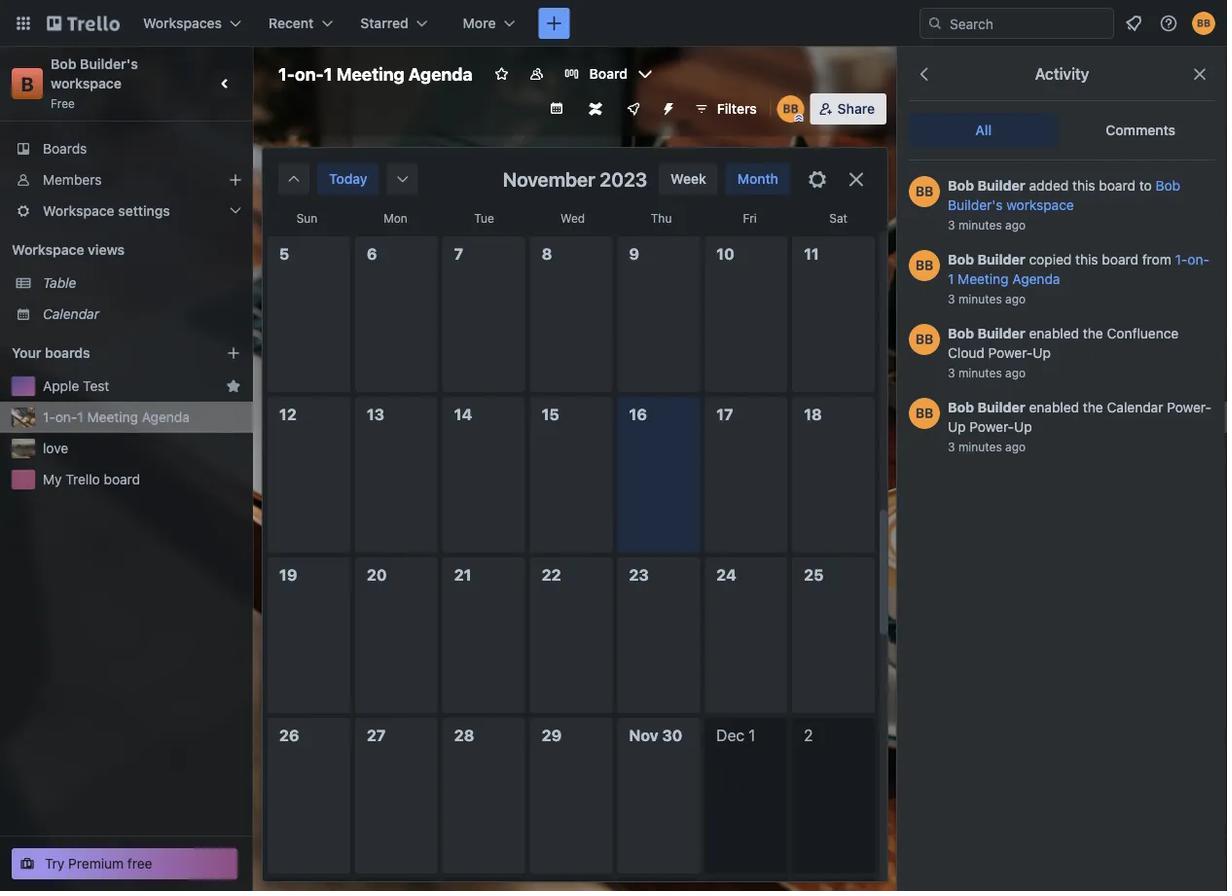 Task type: vqa. For each thing, say whether or not it's contained in the screenshot.


Task type: locate. For each thing, give the bounding box(es) containing it.
3 minutes ago
[[948, 218, 1026, 232], [948, 292, 1026, 306], [948, 366, 1026, 380], [948, 440, 1026, 454]]

starred button
[[349, 8, 440, 39]]

2 vertical spatial meeting
[[87, 409, 138, 426]]

2 3 from the top
[[948, 292, 956, 306]]

1 vertical spatial builder's
[[948, 197, 1003, 213]]

4 ago from the top
[[1006, 440, 1026, 454]]

3 ago from the top
[[1006, 366, 1026, 380]]

1 horizontal spatial 1-on-1 meeting agenda
[[278, 63, 473, 84]]

this for added
[[1073, 178, 1096, 194]]

0 vertical spatial agenda
[[409, 63, 473, 84]]

meeting inside 1-on- 1 meeting agenda
[[958, 271, 1009, 287]]

3
[[948, 218, 956, 232], [948, 292, 956, 306], [948, 366, 956, 380], [948, 440, 956, 454]]

workspace inside bob builder's workspace
[[1007, 197, 1075, 213]]

1 minutes from the top
[[959, 218, 1003, 232]]

week
[[671, 171, 707, 187]]

1 up the "cloud"
[[948, 271, 955, 287]]

dec
[[717, 727, 745, 745]]

calendar down confluence
[[1108, 400, 1164, 416]]

board
[[1100, 178, 1136, 194], [1103, 252, 1139, 268], [104, 472, 140, 488]]

0 horizontal spatial calendar
[[43, 306, 99, 322]]

enabled for power-
[[1030, 400, 1080, 416]]

1 horizontal spatial calendar
[[1108, 400, 1164, 416]]

november
[[503, 167, 596, 190]]

0 vertical spatial board
[[1100, 178, 1136, 194]]

3 3 minutes ago from the top
[[948, 366, 1026, 380]]

bob up free
[[51, 56, 76, 72]]

bob builder's workspace link up bob builder copied this board from
[[948, 178, 1181, 213]]

4 3 minutes ago from the top
[[948, 440, 1026, 454]]

1 horizontal spatial builder's
[[948, 197, 1003, 213]]

1 bob builder from the top
[[948, 326, 1026, 342]]

up down enabled the confluence cloud power-up
[[1015, 419, 1033, 435]]

1-on- 1 meeting agenda
[[948, 252, 1210, 287]]

bob builder
[[948, 326, 1026, 342], [948, 400, 1026, 416]]

2 vertical spatial 1-
[[43, 409, 55, 426]]

0 vertical spatial bob builder's workspace link
[[51, 56, 142, 92]]

1-
[[278, 63, 295, 84], [1176, 252, 1188, 268], [43, 409, 55, 426]]

3 for copied this board from
[[948, 292, 956, 306]]

3 minutes from the top
[[959, 366, 1003, 380]]

0 horizontal spatial 1-
[[43, 409, 55, 426]]

on- inside 1-on- 1 meeting agenda
[[1188, 252, 1210, 268]]

bob builder (bobbuilder40) image for enabled the calendar power- up power-up
[[909, 398, 941, 429]]

0 horizontal spatial workspace
[[51, 75, 122, 92]]

enabled inside enabled the calendar power- up power-up
[[1030, 400, 1080, 416]]

settings
[[118, 203, 170, 219]]

0 horizontal spatial on-
[[55, 409, 77, 426]]

builder left added
[[978, 178, 1026, 194]]

2 horizontal spatial meeting
[[958, 271, 1009, 287]]

2 builder from the top
[[978, 252, 1026, 268]]

bob builder down the "cloud"
[[948, 400, 1026, 416]]

2 horizontal spatial on-
[[1188, 252, 1210, 268]]

workspace down members
[[43, 203, 115, 219]]

on- down recent dropdown button at the top
[[295, 63, 324, 84]]

meeting down test
[[87, 409, 138, 426]]

workspace inside the bob builder's workspace free
[[51, 75, 122, 92]]

automation image
[[653, 93, 680, 121]]

1
[[324, 63, 332, 84], [948, 271, 955, 287], [77, 409, 83, 426], [749, 727, 756, 745]]

agenda for 1-on-1 meeting agenda link
[[142, 409, 190, 426]]

0 horizontal spatial builder's
[[80, 56, 138, 72]]

workspace
[[51, 75, 122, 92], [1007, 197, 1075, 213]]

25
[[804, 566, 824, 585]]

agenda
[[409, 63, 473, 84], [1013, 271, 1061, 287], [142, 409, 190, 426]]

ago down enabled the confluence cloud power-up
[[1006, 366, 1026, 380]]

ago for copied this board from
[[1006, 292, 1026, 306]]

1 ago from the top
[[1006, 218, 1026, 232]]

0 vertical spatial on-
[[295, 63, 324, 84]]

to
[[1140, 178, 1153, 194]]

20
[[367, 566, 387, 585]]

builder's down back to home image
[[80, 56, 138, 72]]

1- for 1-on- 1 meeting agenda link
[[1176, 252, 1188, 268]]

0 vertical spatial this
[[1073, 178, 1096, 194]]

on- down apple
[[55, 409, 77, 426]]

on-
[[295, 63, 324, 84], [1188, 252, 1210, 268], [55, 409, 77, 426]]

1 the from the top
[[1084, 326, 1104, 342]]

this right added
[[1073, 178, 1096, 194]]

power- right the "cloud"
[[989, 345, 1033, 361]]

0 vertical spatial power-
[[989, 345, 1033, 361]]

enabled
[[1030, 326, 1080, 342], [1030, 400, 1080, 416]]

this right copied
[[1076, 252, 1099, 268]]

1 3 from the top
[[948, 218, 956, 232]]

meeting
[[336, 63, 405, 84], [958, 271, 1009, 287], [87, 409, 138, 426]]

1 vertical spatial workspace
[[12, 242, 84, 258]]

ago for enabled the confluence cloud power-up
[[1006, 366, 1026, 380]]

1 vertical spatial bob builder (bobbuilder40) image
[[909, 250, 941, 281]]

builder's down all link
[[948, 197, 1003, 213]]

3 for added this board to
[[948, 218, 956, 232]]

1 3 minutes ago from the top
[[948, 218, 1026, 232]]

1 vertical spatial bob builder's workspace link
[[948, 178, 1181, 213]]

the inside enabled the confluence cloud power-up
[[1084, 326, 1104, 342]]

ago down enabled the calendar power- up power-up
[[1006, 440, 1026, 454]]

workspace visible image
[[529, 66, 545, 82]]

board down love link
[[104, 472, 140, 488]]

2 vertical spatial on-
[[55, 409, 77, 426]]

3 builder from the top
[[978, 326, 1026, 342]]

up down the "cloud"
[[948, 419, 966, 435]]

0 vertical spatial enabled
[[1030, 326, 1080, 342]]

ago down bob builder added this board to
[[1006, 218, 1026, 232]]

1 vertical spatial workspace
[[1007, 197, 1075, 213]]

the down enabled the confluence cloud power-up
[[1084, 400, 1104, 416]]

2 3 minutes ago from the top
[[948, 292, 1026, 306]]

enabled the confluence cloud power-up
[[948, 326, 1179, 361]]

enabled down enabled the confluence cloud power-up
[[1030, 400, 1080, 416]]

bob
[[51, 56, 76, 72], [948, 178, 975, 194], [1156, 178, 1181, 194], [948, 252, 975, 268], [948, 326, 975, 342], [948, 400, 975, 416]]

1 horizontal spatial bob builder's workspace link
[[948, 178, 1181, 213]]

comments link
[[1067, 113, 1216, 148]]

builder's
[[80, 56, 138, 72], [948, 197, 1003, 213]]

confluence icon image
[[589, 102, 602, 116]]

meeting up the "cloud"
[[958, 271, 1009, 287]]

create board or workspace image
[[545, 14, 564, 33]]

calendar down table
[[43, 306, 99, 322]]

0 vertical spatial workspace
[[51, 75, 122, 92]]

agenda for 1-on- 1 meeting agenda link
[[1013, 271, 1061, 287]]

1 vertical spatial board
[[1103, 252, 1139, 268]]

1 vertical spatial 1-
[[1176, 252, 1188, 268]]

3 minutes ago for copied this board from
[[948, 292, 1026, 306]]

board left to
[[1100, 178, 1136, 194]]

Search field
[[944, 9, 1114, 38]]

1 horizontal spatial up
[[1015, 419, 1033, 435]]

workspace down added
[[1007, 197, 1075, 213]]

0 vertical spatial bob builder
[[948, 326, 1026, 342]]

1 down recent dropdown button at the top
[[324, 63, 332, 84]]

the for confluence
[[1084, 326, 1104, 342]]

0 horizontal spatial up
[[948, 419, 966, 435]]

tue
[[474, 211, 494, 225]]

workspace up free
[[51, 75, 122, 92]]

nov
[[629, 727, 659, 745]]

2 enabled from the top
[[1030, 400, 1080, 416]]

bob builder up the "cloud"
[[948, 326, 1026, 342]]

premium
[[68, 856, 124, 872]]

16
[[629, 406, 647, 424]]

workspace up table
[[12, 242, 84, 258]]

0 horizontal spatial bob builder (bobbuilder40) image
[[778, 95, 805, 123]]

starred icon image
[[226, 379, 241, 394]]

workspace for workspace views
[[12, 242, 84, 258]]

boards link
[[0, 133, 253, 165]]

agenda inside 1-on- 1 meeting agenda
[[1013, 271, 1061, 287]]

21
[[454, 566, 472, 585]]

bob builder (bobbuilder40) image for added this board to
[[909, 176, 941, 207]]

workspace inside 'popup button'
[[43, 203, 115, 219]]

1 enabled from the top
[[1030, 326, 1080, 342]]

1 vertical spatial on-
[[1188, 252, 1210, 268]]

builder's inside the bob builder's workspace free
[[80, 56, 138, 72]]

1- up love
[[43, 409, 55, 426]]

0 vertical spatial workspace
[[43, 203, 115, 219]]

my trello board link
[[43, 470, 241, 490]]

0 vertical spatial builder's
[[80, 56, 138, 72]]

1-on-1 meeting agenda down starred at the top
[[278, 63, 473, 84]]

2 bob builder from the top
[[948, 400, 1026, 416]]

all link
[[909, 113, 1059, 148]]

bob down all link
[[948, 178, 975, 194]]

0 vertical spatial the
[[1084, 326, 1104, 342]]

0 vertical spatial meeting
[[336, 63, 405, 84]]

builder left copied
[[978, 252, 1026, 268]]

1- right from
[[1176, 252, 1188, 268]]

bob builder (bobbuilder40) image
[[1193, 12, 1216, 35], [909, 176, 941, 207], [909, 324, 941, 355], [909, 398, 941, 429]]

workspace
[[43, 203, 115, 219], [12, 242, 84, 258]]

my
[[43, 472, 62, 488]]

1 horizontal spatial on-
[[295, 63, 324, 84]]

1- inside 1-on- 1 meeting agenda
[[1176, 252, 1188, 268]]

30
[[663, 727, 683, 745]]

boards
[[45, 345, 90, 361]]

0 horizontal spatial meeting
[[87, 409, 138, 426]]

workspace for bob builder's workspace free
[[51, 75, 122, 92]]

bob builder's workspace link up free
[[51, 56, 142, 92]]

1-on-1 meeting agenda down apple test link on the top of page
[[43, 409, 190, 426]]

sm image up sun
[[284, 169, 304, 189]]

filters
[[717, 101, 757, 117]]

meeting down starred at the top
[[336, 63, 405, 84]]

builder's inside bob builder's workspace
[[948, 197, 1003, 213]]

power- down the "cloud"
[[970, 419, 1015, 435]]

sat
[[830, 211, 848, 225]]

11
[[804, 245, 820, 263]]

2 sm image from the left
[[393, 169, 413, 189]]

1 horizontal spatial 1-
[[278, 63, 295, 84]]

0 notifications image
[[1123, 12, 1146, 35]]

up up enabled the calendar power- up power-up
[[1033, 345, 1052, 361]]

on- right from
[[1188, 252, 1210, 268]]

1 vertical spatial meeting
[[958, 271, 1009, 287]]

1- down recent on the top of the page
[[278, 63, 295, 84]]

views
[[88, 242, 125, 258]]

1- inside the board name text field
[[278, 63, 295, 84]]

1 vertical spatial 1-on-1 meeting agenda
[[43, 409, 190, 426]]

enabled for up
[[1030, 326, 1080, 342]]

1 vertical spatial power-
[[1168, 400, 1212, 416]]

15
[[542, 406, 560, 424]]

builder down the "cloud"
[[978, 400, 1026, 416]]

0 horizontal spatial sm image
[[284, 169, 304, 189]]

b
[[21, 72, 34, 95]]

6
[[367, 245, 377, 263]]

enabled down 1-on- 1 meeting agenda link
[[1030, 326, 1080, 342]]

the left confluence
[[1084, 326, 1104, 342]]

0 vertical spatial calendar
[[43, 306, 99, 322]]

sm image up mon
[[393, 169, 413, 189]]

2 horizontal spatial agenda
[[1013, 271, 1061, 287]]

1 vertical spatial agenda
[[1013, 271, 1061, 287]]

1 horizontal spatial workspace
[[1007, 197, 1075, 213]]

minutes for copied this board from
[[959, 292, 1003, 306]]

add board image
[[226, 346, 241, 361]]

ago
[[1006, 218, 1026, 232], [1006, 292, 1026, 306], [1006, 366, 1026, 380], [1006, 440, 1026, 454]]

2 the from the top
[[1084, 400, 1104, 416]]

agenda down copied
[[1013, 271, 1061, 287]]

1 horizontal spatial bob builder (bobbuilder40) image
[[909, 250, 941, 281]]

0 vertical spatial 1-
[[278, 63, 295, 84]]

4 minutes from the top
[[959, 440, 1003, 454]]

builder up the "cloud"
[[978, 326, 1026, 342]]

1 vertical spatial the
[[1084, 400, 1104, 416]]

ago for added this board to
[[1006, 218, 1026, 232]]

try
[[45, 856, 65, 872]]

bob left copied
[[948, 252, 975, 268]]

1-on-1 meeting agenda inside the board name text field
[[278, 63, 473, 84]]

14
[[454, 406, 472, 424]]

1 vertical spatial this
[[1076, 252, 1099, 268]]

back to home image
[[47, 8, 120, 39]]

agenda left star or unstar board image
[[409, 63, 473, 84]]

0 vertical spatial bob builder (bobbuilder40) image
[[778, 95, 805, 123]]

2 horizontal spatial up
[[1033, 345, 1052, 361]]

1 horizontal spatial sm image
[[393, 169, 413, 189]]

power-
[[989, 345, 1033, 361], [1168, 400, 1212, 416], [970, 419, 1015, 435]]

8
[[542, 245, 552, 263]]

sm image
[[284, 169, 304, 189], [393, 169, 413, 189]]

share
[[838, 101, 875, 117]]

workspace settings
[[43, 203, 170, 219]]

1 vertical spatial enabled
[[1030, 400, 1080, 416]]

1-on- 1 meeting agenda link
[[948, 252, 1210, 287]]

1 vertical spatial bob builder
[[948, 400, 1026, 416]]

power- down confluence
[[1168, 400, 1212, 416]]

4 3 from the top
[[948, 440, 956, 454]]

the
[[1084, 326, 1104, 342], [1084, 400, 1104, 416]]

workspace for bob builder's workspace
[[1007, 197, 1075, 213]]

added
[[1030, 178, 1069, 194]]

2 horizontal spatial 1-
[[1176, 252, 1188, 268]]

enabled inside enabled the confluence cloud power-up
[[1030, 326, 1080, 342]]

board left from
[[1103, 252, 1139, 268]]

3 3 from the top
[[948, 366, 956, 380]]

1 horizontal spatial agenda
[[409, 63, 473, 84]]

2 ago from the top
[[1006, 292, 1026, 306]]

bob builder (bobbuilder40) image
[[778, 95, 805, 123], [909, 250, 941, 281]]

0 horizontal spatial agenda
[[142, 409, 190, 426]]

bob right to
[[1156, 178, 1181, 194]]

1 vertical spatial calendar
[[1108, 400, 1164, 416]]

agenda up love link
[[142, 409, 190, 426]]

open information menu image
[[1160, 14, 1179, 33]]

ago down bob builder copied this board from
[[1006, 292, 1026, 306]]

the inside enabled the calendar power- up power-up
[[1084, 400, 1104, 416]]

2 vertical spatial agenda
[[142, 409, 190, 426]]

agenda inside the board name text field
[[409, 63, 473, 84]]

up
[[1033, 345, 1052, 361], [948, 419, 966, 435], [1015, 419, 1033, 435]]

1- for 1-on-1 meeting agenda link
[[43, 409, 55, 426]]

7
[[454, 245, 464, 263]]

starred
[[361, 15, 409, 31]]

0 horizontal spatial 1-on-1 meeting agenda
[[43, 409, 190, 426]]

0 vertical spatial 1-on-1 meeting agenda
[[278, 63, 473, 84]]

filters button
[[688, 93, 763, 125]]

2 minutes from the top
[[959, 292, 1003, 306]]

1 horizontal spatial meeting
[[336, 63, 405, 84]]



Task type: describe. For each thing, give the bounding box(es) containing it.
builder's for bob builder's workspace
[[948, 197, 1003, 213]]

b link
[[12, 68, 43, 99]]

search image
[[928, 16, 944, 31]]

bob builder's workspace
[[948, 178, 1181, 213]]

try premium free
[[45, 856, 152, 872]]

meeting for 1-on-1 meeting agenda link
[[87, 409, 138, 426]]

2023
[[600, 167, 648, 190]]

22
[[542, 566, 561, 585]]

power ups image
[[626, 101, 641, 117]]

builder's for bob builder's workspace free
[[80, 56, 138, 72]]

2 vertical spatial power-
[[970, 419, 1015, 435]]

november 2023
[[503, 167, 648, 190]]

10
[[717, 245, 735, 263]]

bob builder's workspace free
[[51, 56, 142, 110]]

from
[[1143, 252, 1172, 268]]

calendar link
[[43, 305, 241, 324]]

on- for 1-on- 1 meeting agenda link
[[1188, 252, 1210, 268]]

workspaces button
[[131, 8, 253, 39]]

28
[[454, 727, 475, 745]]

3 for enabled the confluence cloud power-up
[[948, 366, 956, 380]]

23
[[629, 566, 649, 585]]

this member is an admin of this board. image
[[795, 114, 804, 123]]

trello
[[66, 472, 100, 488]]

free
[[51, 96, 75, 110]]

board
[[590, 66, 628, 82]]

the for calendar
[[1084, 400, 1104, 416]]

test
[[83, 378, 109, 394]]

1 inside the board name text field
[[324, 63, 332, 84]]

12
[[279, 406, 297, 424]]

wed
[[561, 211, 585, 225]]

17
[[717, 406, 734, 424]]

apple test link
[[43, 377, 218, 396]]

apple
[[43, 378, 79, 394]]

activity
[[1036, 65, 1090, 83]]

bob builder added this board to
[[948, 178, 1156, 194]]

more button
[[451, 8, 527, 39]]

free
[[127, 856, 152, 872]]

3 minutes ago for enabled the calendar power- up power-up
[[948, 440, 1026, 454]]

2 vertical spatial board
[[104, 472, 140, 488]]

minutes for enabled the calendar power- up power-up
[[959, 440, 1003, 454]]

3 for enabled the calendar power- up power-up
[[948, 440, 956, 454]]

more
[[463, 15, 496, 31]]

2
[[804, 727, 813, 745]]

power- inside enabled the confluence cloud power-up
[[989, 345, 1033, 361]]

all
[[976, 122, 992, 138]]

table link
[[43, 274, 241, 293]]

bob builder (bobbuilder40) image for enabled the confluence cloud power-up
[[909, 324, 941, 355]]

18
[[804, 406, 823, 424]]

enabled the calendar power- up power-up
[[948, 400, 1212, 435]]

my trello board
[[43, 472, 140, 488]]

table
[[43, 275, 76, 291]]

workspace for workspace settings
[[43, 203, 115, 219]]

members link
[[0, 165, 253, 196]]

minutes for enabled the confluence cloud power-up
[[959, 366, 1003, 380]]

9
[[629, 245, 640, 263]]

24
[[717, 566, 737, 585]]

star or unstar board image
[[494, 66, 510, 82]]

cloud
[[948, 345, 985, 361]]

recent button
[[257, 8, 345, 39]]

meeting inside the board name text field
[[336, 63, 405, 84]]

calendar power-up image
[[549, 100, 565, 116]]

mon
[[384, 211, 408, 225]]

your
[[12, 345, 41, 361]]

bob inside bob builder's workspace
[[1156, 178, 1181, 194]]

3 minutes ago for enabled the confluence cloud power-up
[[948, 366, 1026, 380]]

29
[[542, 727, 562, 745]]

members
[[43, 172, 102, 188]]

bob down the "cloud"
[[948, 400, 975, 416]]

copied
[[1030, 252, 1072, 268]]

board for from
[[1103, 252, 1139, 268]]

comments
[[1106, 122, 1176, 138]]

nov 30
[[629, 727, 683, 745]]

your boards with 4 items element
[[12, 342, 197, 365]]

1-on-1 meeting agenda link
[[43, 408, 241, 427]]

bob builder for power-
[[948, 326, 1026, 342]]

workspace navigation collapse icon image
[[212, 70, 240, 97]]

board for to
[[1100, 178, 1136, 194]]

4 builder from the top
[[978, 400, 1026, 416]]

fri
[[743, 211, 757, 225]]

primary element
[[0, 0, 1228, 47]]

minutes for added this board to
[[959, 218, 1003, 232]]

ago for enabled the calendar power- up power-up
[[1006, 440, 1026, 454]]

this for copied
[[1076, 252, 1099, 268]]

bob builder copied this board from
[[948, 252, 1176, 268]]

1 sm image from the left
[[284, 169, 304, 189]]

boards
[[43, 141, 87, 157]]

on- for 1-on-1 meeting agenda link
[[55, 409, 77, 426]]

bob inside the bob builder's workspace free
[[51, 56, 76, 72]]

3 minutes ago for added this board to
[[948, 218, 1026, 232]]

recent
[[269, 15, 314, 31]]

1 inside 1-on- 1 meeting agenda
[[948, 271, 955, 287]]

1 right dec
[[749, 727, 756, 745]]

on- inside the board name text field
[[295, 63, 324, 84]]

dec 1
[[717, 727, 756, 745]]

apple test
[[43, 378, 109, 394]]

bob up the "cloud"
[[948, 326, 975, 342]]

week button
[[659, 164, 718, 195]]

1 down apple test
[[77, 409, 83, 426]]

try premium free button
[[12, 849, 238, 880]]

13
[[367, 406, 385, 424]]

19
[[279, 566, 297, 585]]

confluence
[[1108, 326, 1179, 342]]

love
[[43, 441, 68, 457]]

sun
[[297, 211, 318, 225]]

workspace settings button
[[0, 196, 253, 227]]

workspaces
[[143, 15, 222, 31]]

your boards
[[12, 345, 90, 361]]

0 horizontal spatial bob builder's workspace link
[[51, 56, 142, 92]]

bob builder for up
[[948, 400, 1026, 416]]

board button
[[557, 58, 661, 90]]

up inside enabled the confluence cloud power-up
[[1033, 345, 1052, 361]]

1 builder from the top
[[978, 178, 1026, 194]]

thu
[[651, 211, 672, 225]]

Board name text field
[[269, 58, 483, 90]]

27
[[367, 727, 386, 745]]

share button
[[811, 93, 887, 125]]

calendar inside enabled the calendar power- up power-up
[[1108, 400, 1164, 416]]

meeting for 1-on- 1 meeting agenda link
[[958, 271, 1009, 287]]



